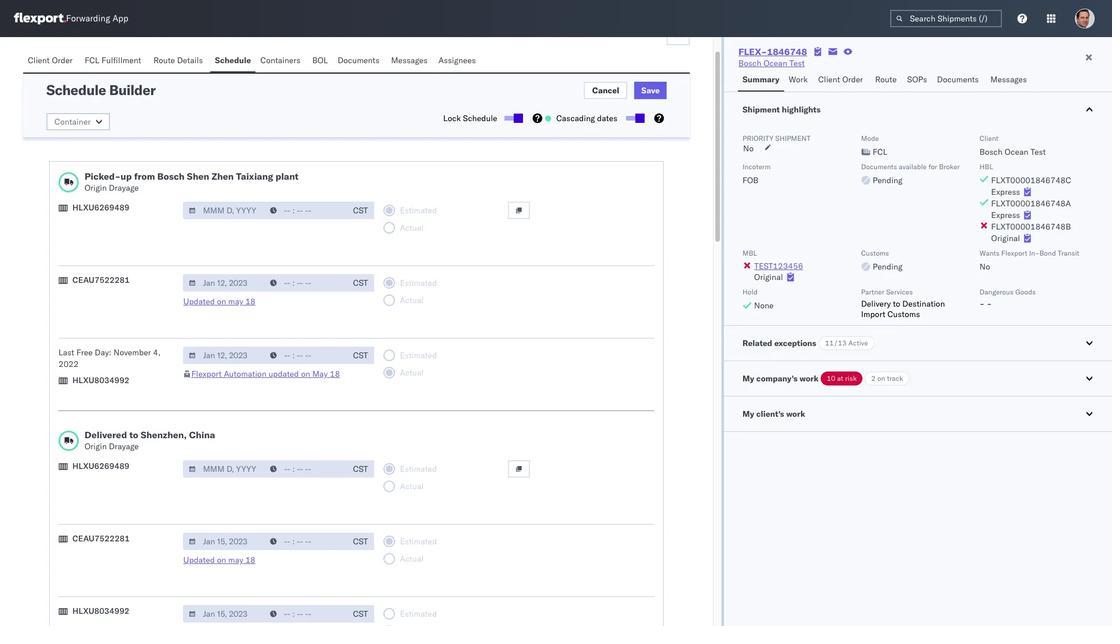 Task type: vqa. For each thing, say whether or not it's contained in the screenshot.
FCL Fulfillment fcl
yes



Task type: describe. For each thing, give the bounding box(es) containing it.
my client's work button
[[725, 396, 1113, 431]]

services
[[887, 288, 914, 296]]

sops
[[908, 74, 928, 85]]

-- : -- -- text field for second mmm d, yyyy text box from the top
[[265, 274, 347, 292]]

summary button
[[739, 69, 785, 92]]

transit
[[1059, 249, 1080, 257]]

2 mmm d, yyyy text field from the top
[[183, 274, 266, 292]]

partner
[[862, 288, 885, 296]]

1 horizontal spatial original
[[992, 233, 1021, 243]]

automation
[[224, 369, 267, 379]]

schedule button
[[210, 50, 256, 72]]

lock schedule
[[444, 113, 498, 123]]

bosch inside client bosch ocean test incoterm fob
[[980, 147, 1003, 157]]

wants flexport in-bond transit no
[[980, 249, 1080, 272]]

plant
[[276, 170, 299, 182]]

0 vertical spatial test
[[790, 58, 805, 68]]

documents available for broker
[[862, 162, 961, 171]]

-- : -- -- text field for 1st mmm d, yyyy text box from the bottom of the page
[[265, 533, 347, 550]]

may
[[313, 369, 328, 379]]

work button
[[785, 69, 814, 92]]

order for leftmost client order button
[[52, 55, 73, 66]]

-- : -- -- text field for 2nd mmm d, yyyy text field from the bottom
[[265, 347, 347, 364]]

delivered
[[85, 429, 127, 441]]

lock
[[444, 113, 461, 123]]

my client's work
[[743, 409, 806, 419]]

destination
[[903, 299, 946, 309]]

shipment highlights
[[743, 104, 821, 115]]

client inside client bosch ocean test incoterm fob
[[980, 134, 999, 143]]

test123456
[[755, 261, 804, 271]]

free
[[76, 347, 93, 358]]

sops button
[[903, 69, 933, 92]]

fcl fulfillment button
[[80, 50, 149, 72]]

cst for first mmm d, yyyy text box from the top of the page
[[353, 205, 368, 216]]

assignees
[[439, 55, 476, 66]]

partner services delivery to destination import customs
[[862, 288, 946, 319]]

may for china
[[228, 555, 243, 565]]

containers button
[[256, 50, 308, 72]]

10
[[827, 374, 836, 383]]

from
[[134, 170, 155, 182]]

bosch ocean test link
[[739, 57, 805, 69]]

-- : -- -- text field for second mmm d, yyyy text field from the top
[[265, 605, 347, 623]]

company's
[[757, 373, 798, 384]]

containers
[[261, 55, 301, 66]]

cascading dates
[[557, 113, 618, 123]]

flex-1846748 link
[[739, 46, 808, 57]]

client bosch ocean test incoterm fob
[[743, 134, 1047, 185]]

drayage inside delivered to shenzhen, china origin drayage
[[109, 441, 139, 452]]

picked-up from bosch shen zhen taixiang plant origin drayage
[[85, 170, 299, 193]]

route for route details
[[154, 55, 175, 66]]

origin inside 'picked-up from bosch shen zhen taixiang plant origin drayage'
[[85, 183, 107, 193]]

route details
[[154, 55, 203, 66]]

summary
[[743, 74, 780, 85]]

cst for second mmm d, yyyy text field from the top
[[353, 609, 368, 619]]

mode
[[862, 134, 880, 143]]

hold
[[743, 288, 758, 296]]

ceau7522281 for picked-up from bosch shen zhen taixiang plant
[[72, 275, 130, 285]]

2 on track
[[872, 374, 904, 383]]

-- : -- -- text field for 2nd mmm d, yyyy text box from the bottom
[[265, 460, 347, 478]]

ocean inside client bosch ocean test incoterm fob
[[1005, 147, 1029, 157]]

updated on may 18 button for bosch
[[183, 296, 256, 307]]

delivery
[[862, 299, 892, 309]]

goods
[[1016, 288, 1037, 296]]

1 horizontal spatial client order button
[[814, 69, 871, 92]]

highlights
[[782, 104, 821, 115]]

schedule builder
[[46, 81, 156, 99]]

my company's work
[[743, 373, 819, 384]]

cancel
[[593, 85, 620, 96]]

cst for 2nd mmm d, yyyy text field from the bottom
[[353, 350, 368, 361]]

0 horizontal spatial client order button
[[23, 50, 80, 72]]

1 mmm d, yyyy text field from the top
[[183, 202, 266, 219]]

app
[[113, 13, 128, 24]]

none
[[755, 300, 774, 311]]

flxt00001846748a
[[992, 198, 1072, 209]]

to inside partner services delivery to destination import customs
[[894, 299, 901, 309]]

1 vertical spatial client
[[819, 74, 841, 85]]

2 hlxu8034992 from the top
[[72, 606, 130, 616]]

fcl fulfillment
[[85, 55, 141, 66]]

flexport automation updated on may 18
[[192, 369, 340, 379]]

cst for 2nd mmm d, yyyy text box from the bottom
[[353, 464, 368, 474]]

1 - from the left
[[980, 299, 985, 309]]

save button
[[635, 82, 667, 99]]

origin inside delivered to shenzhen, china origin drayage
[[85, 441, 107, 452]]

wants
[[980, 249, 1000, 257]]

related exceptions
[[743, 338, 817, 348]]

hlxu6269489 for picked-
[[72, 202, 130, 213]]

fcl for fcl
[[873, 147, 888, 157]]

0 vertical spatial client order
[[28, 55, 73, 66]]

builder
[[109, 81, 156, 99]]

assignees button
[[434, 50, 483, 72]]

1 horizontal spatial documents button
[[933, 69, 987, 92]]

0 horizontal spatial no
[[744, 143, 754, 154]]

active
[[849, 339, 869, 347]]

priority shipment
[[743, 134, 811, 143]]

updated for china
[[183, 555, 215, 565]]

zhen
[[212, 170, 234, 182]]

hlxu6269489 for delivered
[[72, 461, 130, 471]]

container button
[[46, 113, 110, 130]]

Search Shipments (/) text field
[[891, 10, 1003, 27]]

2022
[[59, 359, 79, 369]]

updated for bosch
[[183, 296, 215, 307]]

0 horizontal spatial client
[[28, 55, 50, 66]]

no inside wants flexport in-bond transit no
[[980, 261, 991, 272]]

10 at risk
[[827, 374, 857, 383]]

express for flxt00001846748c
[[992, 187, 1021, 197]]

order for the right client order button
[[843, 74, 864, 85]]

forwarding app link
[[14, 13, 128, 24]]

in-
[[1030, 249, 1040, 257]]

ceau7522281 for delivered to shenzhen, china
[[72, 533, 130, 544]]

shenzhen,
[[141, 429, 187, 441]]

1 mmm d, yyyy text field from the top
[[183, 347, 266, 364]]

client's
[[757, 409, 785, 419]]

for
[[929, 162, 938, 171]]

11/13 active
[[826, 339, 869, 347]]

18 for delivered to shenzhen, china
[[246, 555, 256, 565]]

0 horizontal spatial documents
[[338, 55, 380, 66]]

day:
[[95, 347, 112, 358]]

ocean inside bosch ocean test link
[[764, 58, 788, 68]]

work
[[789, 74, 808, 85]]

test123456 button
[[755, 261, 804, 271]]

0 horizontal spatial documents button
[[333, 50, 387, 72]]

2 horizontal spatial schedule
[[463, 113, 498, 123]]

priority
[[743, 134, 774, 143]]



Task type: locate. For each thing, give the bounding box(es) containing it.
my for my client's work
[[743, 409, 755, 419]]

None checkbox
[[505, 116, 521, 121], [627, 116, 643, 121], [505, 116, 521, 121], [627, 116, 643, 121]]

1 horizontal spatial flexport
[[1002, 249, 1028, 257]]

client up the hbl
[[980, 134, 999, 143]]

1 origin from the top
[[85, 183, 107, 193]]

documents right bol button in the left of the page
[[338, 55, 380, 66]]

hlxu6269489 down delivered
[[72, 461, 130, 471]]

-
[[980, 299, 985, 309], [988, 299, 993, 309]]

picked-
[[85, 170, 121, 182]]

1 vertical spatial client order
[[819, 74, 864, 85]]

pending down documents available for broker
[[873, 175, 903, 185]]

documents button
[[333, 50, 387, 72], [933, 69, 987, 92]]

bosch ocean test
[[739, 58, 805, 68]]

2 -- : -- -- text field from the top
[[265, 274, 347, 292]]

bosch inside 'picked-up from bosch shen zhen taixiang plant origin drayage'
[[157, 170, 185, 182]]

2 origin from the top
[[85, 441, 107, 452]]

0 vertical spatial customs
[[862, 249, 890, 257]]

0 vertical spatial client
[[28, 55, 50, 66]]

-- : -- -- text field
[[265, 202, 347, 219], [265, 274, 347, 292], [265, 347, 347, 364], [265, 460, 347, 478], [265, 533, 347, 550], [265, 605, 347, 623]]

work for my client's work
[[787, 409, 806, 419]]

flexport left in-
[[1002, 249, 1028, 257]]

1 vertical spatial order
[[843, 74, 864, 85]]

mbl
[[743, 249, 758, 257]]

18
[[246, 296, 256, 307], [330, 369, 340, 379], [246, 555, 256, 565]]

documents down the mode
[[862, 162, 898, 171]]

shipment
[[776, 134, 811, 143]]

documents button right bol
[[333, 50, 387, 72]]

pending
[[873, 175, 903, 185], [873, 261, 903, 272]]

1 vertical spatial pending
[[873, 261, 903, 272]]

1 horizontal spatial schedule
[[215, 55, 251, 66]]

2 cst from the top
[[353, 278, 368, 288]]

0 vertical spatial updated
[[183, 296, 215, 307]]

test inside client bosch ocean test incoterm fob
[[1031, 147, 1047, 157]]

documents right sops button
[[938, 74, 980, 85]]

2 updated on may 18 from the top
[[183, 555, 256, 565]]

client order right work button
[[819, 74, 864, 85]]

0 vertical spatial ocean
[[764, 58, 788, 68]]

schedule
[[215, 55, 251, 66], [46, 81, 106, 99], [463, 113, 498, 123]]

1 hlxu6269489 from the top
[[72, 202, 130, 213]]

1 vertical spatial origin
[[85, 441, 107, 452]]

november
[[114, 347, 151, 358]]

1 hlxu8034992 from the top
[[72, 375, 130, 385]]

client order button down flexport. "image" at the top left of the page
[[23, 50, 80, 72]]

0 horizontal spatial messages button
[[387, 50, 434, 72]]

0 horizontal spatial original
[[755, 272, 784, 282]]

1 vertical spatial ocean
[[1005, 147, 1029, 157]]

0 horizontal spatial route
[[154, 55, 175, 66]]

2 horizontal spatial bosch
[[980, 147, 1003, 157]]

work left 10
[[800, 373, 819, 384]]

to
[[894, 299, 901, 309], [129, 429, 138, 441]]

1 vertical spatial 18
[[330, 369, 340, 379]]

2 updated from the top
[[183, 555, 215, 565]]

1 vertical spatial may
[[228, 555, 243, 565]]

flexport left automation on the bottom
[[192, 369, 222, 379]]

0 vertical spatial schedule
[[215, 55, 251, 66]]

forwarding app
[[66, 13, 128, 24]]

0 vertical spatial express
[[992, 187, 1021, 197]]

1 ceau7522281 from the top
[[72, 275, 130, 285]]

flex-
[[739, 46, 768, 57]]

customs
[[862, 249, 890, 257], [888, 309, 921, 319]]

schedule right details
[[215, 55, 251, 66]]

work for my company's work
[[800, 373, 819, 384]]

0 vertical spatial pending
[[873, 175, 903, 185]]

my left client's
[[743, 409, 755, 419]]

customs inside partner services delivery to destination import customs
[[888, 309, 921, 319]]

0 vertical spatial mmm d, yyyy text field
[[183, 347, 266, 364]]

1 horizontal spatial -
[[988, 299, 993, 309]]

1 -- : -- -- text field from the top
[[265, 202, 347, 219]]

may
[[228, 296, 243, 307], [228, 555, 243, 565]]

fob
[[743, 175, 759, 185]]

origin down picked-
[[85, 183, 107, 193]]

2 vertical spatial client
[[980, 134, 999, 143]]

2 mmm d, yyyy text field from the top
[[183, 605, 266, 623]]

messages for the right messages button
[[991, 74, 1028, 85]]

1 updated from the top
[[183, 296, 215, 307]]

express for flxt00001846748a
[[992, 210, 1021, 220]]

0 vertical spatial updated on may 18
[[183, 296, 256, 307]]

2 express from the top
[[992, 210, 1021, 220]]

1 vertical spatial work
[[787, 409, 806, 419]]

1 pending from the top
[[873, 175, 903, 185]]

documents
[[338, 55, 380, 66], [938, 74, 980, 85], [862, 162, 898, 171]]

0 horizontal spatial messages
[[391, 55, 428, 66]]

0 horizontal spatial client order
[[28, 55, 73, 66]]

import
[[862, 309, 886, 319]]

schedule inside button
[[215, 55, 251, 66]]

work inside button
[[787, 409, 806, 419]]

2 vertical spatial bosch
[[157, 170, 185, 182]]

drayage down delivered
[[109, 441, 139, 452]]

0 horizontal spatial flexport
[[192, 369, 222, 379]]

2 may from the top
[[228, 555, 243, 565]]

order down forwarding app link
[[52, 55, 73, 66]]

1 vertical spatial hlxu8034992
[[72, 606, 130, 616]]

2 my from the top
[[743, 409, 755, 419]]

test down 1846748
[[790, 58, 805, 68]]

to inside delivered to shenzhen, china origin drayage
[[129, 429, 138, 441]]

1 horizontal spatial test
[[1031, 147, 1047, 157]]

broker
[[940, 162, 961, 171]]

0 vertical spatial work
[[800, 373, 819, 384]]

schedule right lock
[[463, 113, 498, 123]]

1 horizontal spatial messages button
[[987, 69, 1034, 92]]

updated
[[269, 369, 299, 379]]

dangerous goods - -
[[980, 288, 1037, 309]]

no
[[744, 143, 754, 154], [980, 261, 991, 272]]

details
[[177, 55, 203, 66]]

1 updated on may 18 from the top
[[183, 296, 256, 307]]

shipment highlights button
[[725, 92, 1113, 127]]

track
[[888, 374, 904, 383]]

save
[[642, 85, 660, 96]]

0 vertical spatial drayage
[[109, 183, 139, 193]]

shipment
[[743, 104, 780, 115]]

4 cst from the top
[[353, 464, 368, 474]]

0 horizontal spatial ocean
[[764, 58, 788, 68]]

route
[[154, 55, 175, 66], [876, 74, 897, 85]]

0 vertical spatial hlxu6269489
[[72, 202, 130, 213]]

2 updated on may 18 button from the top
[[183, 555, 256, 565]]

ocean
[[764, 58, 788, 68], [1005, 147, 1029, 157]]

route details button
[[149, 50, 210, 72]]

1 horizontal spatial route
[[876, 74, 897, 85]]

1 horizontal spatial fcl
[[873, 147, 888, 157]]

1 vertical spatial ceau7522281
[[72, 533, 130, 544]]

0 vertical spatial no
[[744, 143, 754, 154]]

flexport inside wants flexport in-bond transit no
[[1002, 249, 1028, 257]]

cascading
[[557, 113, 595, 123]]

no down priority
[[744, 143, 754, 154]]

flexport automation updated on may 18 button
[[192, 369, 340, 379]]

0 horizontal spatial test
[[790, 58, 805, 68]]

express up flxt00001846748b
[[992, 210, 1021, 220]]

route left details
[[154, 55, 175, 66]]

1 vertical spatial original
[[755, 272, 784, 282]]

bosch right from
[[157, 170, 185, 182]]

work right client's
[[787, 409, 806, 419]]

test
[[790, 58, 805, 68], [1031, 147, 1047, 157]]

shen
[[187, 170, 209, 182]]

2 pending from the top
[[873, 261, 903, 272]]

0 horizontal spatial -
[[980, 299, 985, 309]]

client order button
[[23, 50, 80, 72], [814, 69, 871, 92]]

flxt00001846748c
[[992, 175, 1072, 185]]

updated on may 18 for china
[[183, 555, 256, 565]]

my for my company's work
[[743, 373, 755, 384]]

5 -- : -- -- text field from the top
[[265, 533, 347, 550]]

0 horizontal spatial bosch
[[157, 170, 185, 182]]

1 vertical spatial flexport
[[192, 369, 222, 379]]

taixiang
[[236, 170, 273, 182]]

4 -- : -- -- text field from the top
[[265, 460, 347, 478]]

original
[[992, 233, 1021, 243], [755, 272, 784, 282]]

1 horizontal spatial documents
[[862, 162, 898, 171]]

-- : -- -- text field for first mmm d, yyyy text box from the top of the page
[[265, 202, 347, 219]]

hbl
[[980, 162, 994, 171]]

messages for messages button to the left
[[391, 55, 428, 66]]

drayage down up
[[109, 183, 139, 193]]

flxt00001846748b
[[992, 221, 1072, 232]]

1 express from the top
[[992, 187, 1021, 197]]

customs down services
[[888, 309, 921, 319]]

1 vertical spatial fcl
[[873, 147, 888, 157]]

pending up services
[[873, 261, 903, 272]]

3 cst from the top
[[353, 350, 368, 361]]

updated on may 18 button for china
[[183, 555, 256, 565]]

2 horizontal spatial documents
[[938, 74, 980, 85]]

fcl down the mode
[[873, 147, 888, 157]]

drayage inside 'picked-up from bosch shen zhen taixiang plant origin drayage'
[[109, 183, 139, 193]]

0 horizontal spatial to
[[129, 429, 138, 441]]

documents button right sops
[[933, 69, 987, 92]]

risk
[[846, 374, 857, 383]]

origin down delivered
[[85, 441, 107, 452]]

order
[[52, 55, 73, 66], [843, 74, 864, 85]]

MMM D, YYYY text field
[[183, 202, 266, 219], [183, 274, 266, 292], [183, 460, 266, 478], [183, 533, 266, 550]]

cst for 1st mmm d, yyyy text box from the bottom of the page
[[353, 536, 368, 547]]

1 may from the top
[[228, 296, 243, 307]]

drayage
[[109, 183, 139, 193], [109, 441, 139, 452]]

1846748
[[768, 46, 808, 57]]

to down services
[[894, 299, 901, 309]]

1 vertical spatial route
[[876, 74, 897, 85]]

schedule up container button
[[46, 81, 106, 99]]

client
[[28, 55, 50, 66], [819, 74, 841, 85], [980, 134, 999, 143]]

0 vertical spatial messages
[[391, 55, 428, 66]]

1 vertical spatial express
[[992, 210, 1021, 220]]

5 cst from the top
[[353, 536, 368, 547]]

bol button
[[308, 50, 333, 72]]

1 vertical spatial my
[[743, 409, 755, 419]]

1 my from the top
[[743, 373, 755, 384]]

route left sops
[[876, 74, 897, 85]]

client down flexport. "image" at the top left of the page
[[28, 55, 50, 66]]

1 horizontal spatial order
[[843, 74, 864, 85]]

order left route button
[[843, 74, 864, 85]]

0 vertical spatial updated on may 18 button
[[183, 296, 256, 307]]

1 vertical spatial updated on may 18 button
[[183, 555, 256, 565]]

container
[[54, 117, 91, 127]]

updated
[[183, 296, 215, 307], [183, 555, 215, 565]]

updated on may 18 for bosch
[[183, 296, 256, 307]]

dangerous
[[980, 288, 1014, 296]]

route for route
[[876, 74, 897, 85]]

0 vertical spatial origin
[[85, 183, 107, 193]]

0 vertical spatial flexport
[[1002, 249, 1028, 257]]

1 cst from the top
[[353, 205, 368, 216]]

1 vertical spatial updated
[[183, 555, 215, 565]]

4 mmm d, yyyy text field from the top
[[183, 533, 266, 550]]

1 vertical spatial mmm d, yyyy text field
[[183, 605, 266, 623]]

updated on may 18 button
[[183, 296, 256, 307], [183, 555, 256, 565]]

fulfillment
[[102, 55, 141, 66]]

hlxu6269489 down picked-
[[72, 202, 130, 213]]

my
[[743, 373, 755, 384], [743, 409, 755, 419]]

ocean down flex-1846748
[[764, 58, 788, 68]]

no down wants
[[980, 261, 991, 272]]

original down test123456
[[755, 272, 784, 282]]

bol
[[313, 55, 328, 66]]

bosch down flex-
[[739, 58, 762, 68]]

bosch up the hbl
[[980, 147, 1003, 157]]

1 vertical spatial test
[[1031, 147, 1047, 157]]

1 horizontal spatial client order
[[819, 74, 864, 85]]

0 vertical spatial ceau7522281
[[72, 275, 130, 285]]

11/13
[[826, 339, 847, 347]]

delivered to shenzhen, china origin drayage
[[85, 429, 215, 452]]

1 vertical spatial no
[[980, 261, 991, 272]]

1 updated on may 18 button from the top
[[183, 296, 256, 307]]

0 vertical spatial my
[[743, 373, 755, 384]]

0 vertical spatial bosch
[[739, 58, 762, 68]]

1 horizontal spatial client
[[819, 74, 841, 85]]

1 vertical spatial documents
[[938, 74, 980, 85]]

1 vertical spatial to
[[129, 429, 138, 441]]

3 -- : -- -- text field from the top
[[265, 347, 347, 364]]

client right work button
[[819, 74, 841, 85]]

may for bosch
[[228, 296, 243, 307]]

china
[[189, 429, 215, 441]]

fcl inside 'button'
[[85, 55, 100, 66]]

0 vertical spatial fcl
[[85, 55, 100, 66]]

pending for customs
[[873, 261, 903, 272]]

2 vertical spatial 18
[[246, 555, 256, 565]]

2 horizontal spatial client
[[980, 134, 999, 143]]

MMM D, YYYY text field
[[183, 347, 266, 364], [183, 605, 266, 623]]

1 drayage from the top
[[109, 183, 139, 193]]

my inside my client's work button
[[743, 409, 755, 419]]

pending for documents available for broker
[[873, 175, 903, 185]]

6 cst from the top
[[353, 609, 368, 619]]

0 vertical spatial order
[[52, 55, 73, 66]]

0 vertical spatial hlxu8034992
[[72, 375, 130, 385]]

4,
[[153, 347, 161, 358]]

at
[[838, 374, 844, 383]]

up
[[121, 170, 132, 182]]

ocean up flxt00001846748c
[[1005, 147, 1029, 157]]

cst for second mmm d, yyyy text box from the top
[[353, 278, 368, 288]]

6 -- : -- -- text field from the top
[[265, 605, 347, 623]]

customs up partner at the right top of page
[[862, 249, 890, 257]]

1 horizontal spatial ocean
[[1005, 147, 1029, 157]]

client order button right work
[[814, 69, 871, 92]]

0 vertical spatial original
[[992, 233, 1021, 243]]

1 vertical spatial schedule
[[46, 81, 106, 99]]

2 - from the left
[[988, 299, 993, 309]]

1 horizontal spatial to
[[894, 299, 901, 309]]

to right delivered
[[129, 429, 138, 441]]

2 ceau7522281 from the top
[[72, 533, 130, 544]]

flex-1846748
[[739, 46, 808, 57]]

express up 'flxt00001846748a'
[[992, 187, 1021, 197]]

messages button
[[387, 50, 434, 72], [987, 69, 1034, 92]]

dates
[[598, 113, 618, 123]]

0 vertical spatial 18
[[246, 296, 256, 307]]

client order down flexport. "image" at the top left of the page
[[28, 55, 73, 66]]

1 vertical spatial customs
[[888, 309, 921, 319]]

2 hlxu6269489 from the top
[[72, 461, 130, 471]]

my left company's
[[743, 373, 755, 384]]

2 vertical spatial documents
[[862, 162, 898, 171]]

fcl for fcl fulfillment
[[85, 55, 100, 66]]

18 for picked-up from bosch shen zhen taixiang plant
[[246, 296, 256, 307]]

ceau7522281
[[72, 275, 130, 285], [72, 533, 130, 544]]

flexport. image
[[14, 13, 66, 24]]

0 horizontal spatial order
[[52, 55, 73, 66]]

0 horizontal spatial fcl
[[85, 55, 100, 66]]

fcl left fulfillment
[[85, 55, 100, 66]]

1 vertical spatial updated on may 18
[[183, 555, 256, 565]]

related
[[743, 338, 773, 348]]

test up flxt00001846748c
[[1031, 147, 1047, 157]]

original up wants
[[992, 233, 1021, 243]]

work
[[800, 373, 819, 384], [787, 409, 806, 419]]

0 vertical spatial route
[[154, 55, 175, 66]]

origin
[[85, 183, 107, 193], [85, 441, 107, 452]]

2 drayage from the top
[[109, 441, 139, 452]]

3 mmm d, yyyy text field from the top
[[183, 460, 266, 478]]

0 vertical spatial documents
[[338, 55, 380, 66]]

schedule for schedule builder
[[46, 81, 106, 99]]

1 vertical spatial hlxu6269489
[[72, 461, 130, 471]]

1 vertical spatial messages
[[991, 74, 1028, 85]]

schedule for schedule
[[215, 55, 251, 66]]



